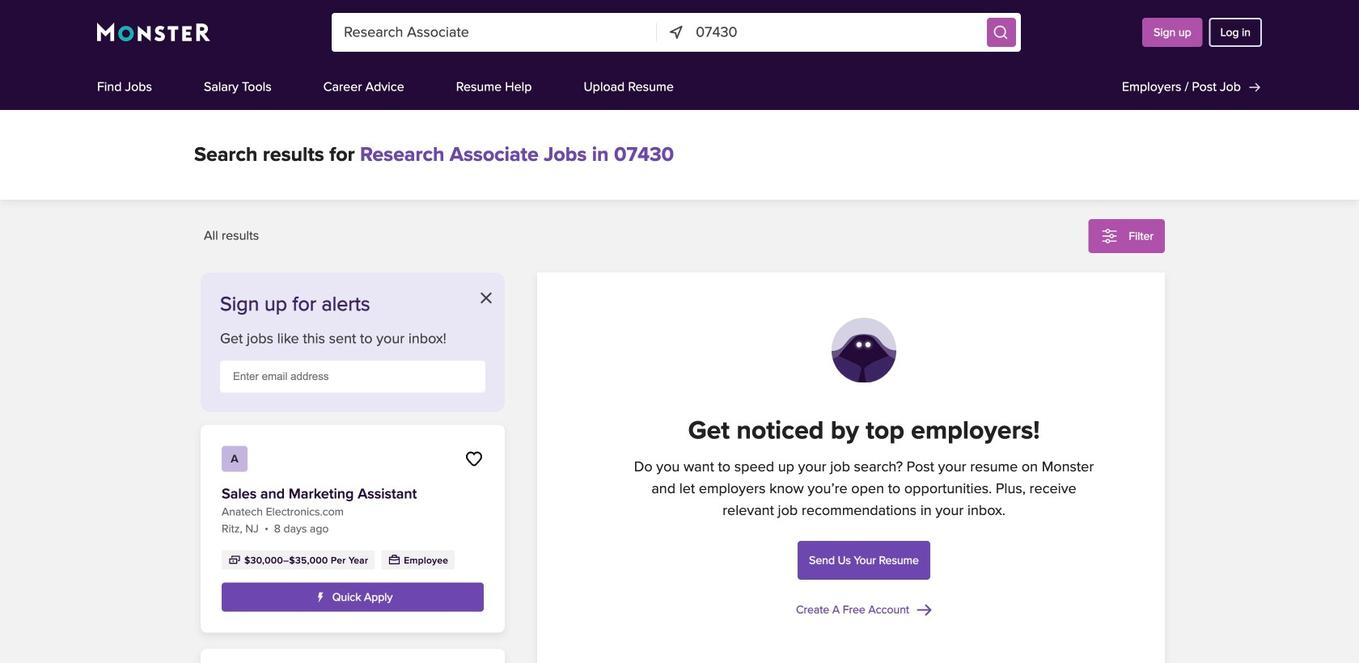 Task type: vqa. For each thing, say whether or not it's contained in the screenshot.
Enter Location Or "Remote" search box
yes



Task type: locate. For each thing, give the bounding box(es) containing it.
email address email field
[[220, 361, 486, 393]]

close image
[[481, 293, 492, 304]]

monster image
[[97, 23, 211, 42]]

Enter location or "remote" search field
[[696, 13, 983, 52]]



Task type: describe. For each thing, give the bounding box(es) containing it.
filter image
[[1100, 227, 1120, 246]]

Search jobs, keywords, companies search field
[[332, 13, 657, 52]]

save this job image
[[465, 450, 484, 469]]

search image
[[993, 24, 1010, 40]]

filter image
[[1100, 227, 1120, 246]]

enable reverse geolocation image
[[668, 23, 686, 41]]

sales and marketing assistant at anatech electronics.com element
[[201, 425, 505, 633]]



